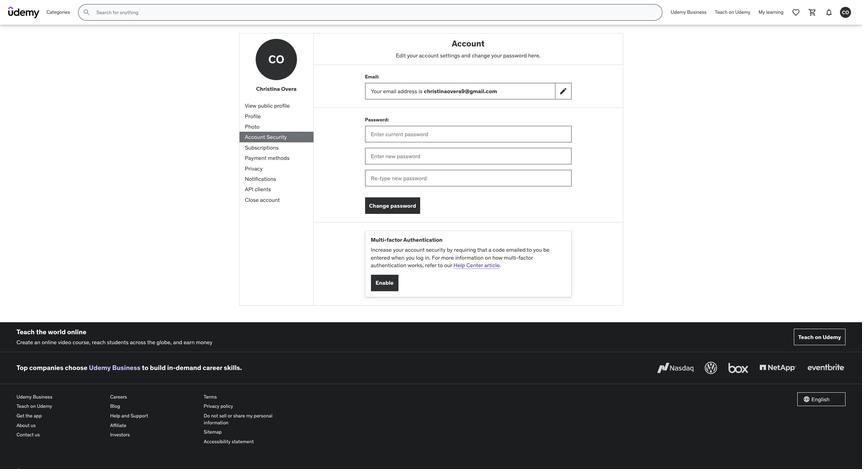 Task type: locate. For each thing, give the bounding box(es) containing it.
the left the globe, at left
[[147, 339, 155, 346]]

terms privacy policy do not sell or share my personal information sitemap accessibility statement
[[204, 394, 272, 445]]

teach on udemy left my
[[715, 9, 751, 15]]

2 vertical spatial business
[[33, 394, 52, 400]]

emailed
[[506, 247, 526, 253]]

christinaovera9@gmail.com
[[424, 88, 497, 95]]

choose
[[65, 364, 87, 372]]

online up course,
[[67, 328, 86, 336]]

0 horizontal spatial account
[[245, 134, 265, 141]]

0 horizontal spatial factor
[[387, 237, 402, 243]]

Enter new password password field
[[365, 148, 572, 165]]

on down a
[[485, 254, 491, 261]]

a
[[489, 247, 492, 253]]

top companies choose udemy business to build in-demand career skills.
[[17, 364, 242, 372]]

information
[[455, 254, 484, 261], [204, 420, 229, 426]]

notifications image
[[825, 8, 833, 17]]

1 vertical spatial information
[[204, 420, 229, 426]]

change
[[369, 202, 389, 209]]

0 horizontal spatial the
[[25, 413, 33, 419]]

information inside terms privacy policy do not sell or share my personal information sitemap accessibility statement
[[204, 420, 229, 426]]

english button
[[798, 393, 846, 406]]

personal
[[254, 413, 272, 419]]

business inside udemy business teach on udemy get the app about us contact us
[[33, 394, 52, 400]]

photo link
[[239, 121, 313, 132]]

password
[[503, 52, 527, 59], [390, 202, 416, 209]]

account for account security
[[245, 134, 265, 141]]

1 vertical spatial udemy business link
[[89, 364, 140, 372]]

0 vertical spatial and
[[461, 52, 471, 59]]

in-
[[167, 364, 176, 372]]

help right our
[[454, 262, 465, 269]]

2 vertical spatial account
[[405, 247, 425, 253]]

factor
[[387, 237, 402, 243], [519, 254, 533, 261]]

privacy inside terms privacy policy do not sell or share my personal information sitemap accessibility statement
[[204, 404, 219, 410]]

privacy link
[[239, 163, 313, 174]]

teach on udemy link up eventbrite image
[[794, 329, 846, 346]]

business for udemy business teach on udemy get the app about us contact us
[[33, 394, 52, 400]]

information down requiring
[[455, 254, 484, 261]]

multi-
[[504, 254, 519, 261]]

0 vertical spatial online
[[67, 328, 86, 336]]

udemy
[[671, 9, 686, 15], [735, 9, 751, 15], [823, 334, 841, 341], [89, 364, 111, 372], [17, 394, 32, 400], [37, 404, 52, 410]]

payment methods
[[245, 155, 290, 161]]

0 vertical spatial the
[[36, 328, 46, 336]]

co up christina overa
[[268, 52, 284, 66]]

0 horizontal spatial privacy
[[204, 404, 219, 410]]

affiliate
[[110, 423, 126, 429]]

world
[[48, 328, 66, 336]]

1 vertical spatial account
[[245, 134, 265, 141]]

teach on udemy link left my
[[711, 4, 755, 21]]

about us link
[[17, 421, 105, 431]]

submit search image
[[83, 8, 91, 17]]

my learning
[[759, 9, 784, 15]]

to left build
[[142, 364, 148, 372]]

1 horizontal spatial co
[[842, 9, 849, 15]]

and inside 'teach the world online create an online video course, reach students across the globe, and earn money'
[[173, 339, 182, 346]]

0 vertical spatial factor
[[387, 237, 402, 243]]

1 vertical spatial factor
[[519, 254, 533, 261]]

1 horizontal spatial privacy
[[245, 165, 263, 172]]

0 horizontal spatial business
[[33, 394, 52, 400]]

my
[[759, 9, 765, 15]]

information down not
[[204, 420, 229, 426]]

profile link
[[239, 111, 313, 121]]

0 horizontal spatial online
[[42, 339, 57, 346]]

1 vertical spatial password
[[390, 202, 416, 209]]

account down api clients link
[[260, 196, 280, 203]]

your inside increase your account security by requiring that a code emailed to you be entered when you log in. for more information on how multi-factor authentication works, refer to our
[[393, 247, 404, 253]]

privacy
[[245, 165, 263, 172], [204, 404, 219, 410]]

password left here. at the top of page
[[503, 52, 527, 59]]

log
[[416, 254, 424, 261]]

article
[[484, 262, 500, 269]]

0 vertical spatial password
[[503, 52, 527, 59]]

factor up increase
[[387, 237, 402, 243]]

your up 'when'
[[393, 247, 404, 253]]

account up log
[[405, 247, 425, 253]]

0 horizontal spatial to
[[142, 364, 148, 372]]

2 horizontal spatial business
[[687, 9, 707, 15]]

on inside increase your account security by requiring that a code emailed to you be entered when you log in. for more information on how multi-factor authentication works, refer to our
[[485, 254, 491, 261]]

payment methods link
[[239, 153, 313, 163]]

2 horizontal spatial and
[[461, 52, 471, 59]]

0 vertical spatial account
[[452, 38, 485, 49]]

account for account edit your account settings and change your password here.
[[452, 38, 485, 49]]

your right change
[[491, 52, 502, 59]]

privacy down payment
[[245, 165, 263, 172]]

and left change
[[461, 52, 471, 59]]

account edit your account settings and change your password here.
[[396, 38, 541, 59]]

1 vertical spatial teach on udemy link
[[794, 329, 846, 346]]

1 horizontal spatial factor
[[519, 254, 533, 261]]

2 vertical spatial and
[[121, 413, 129, 419]]

do not sell or share my personal information button
[[204, 412, 292, 428]]

small image
[[803, 396, 810, 403]]

change password
[[369, 202, 416, 209]]

udemy business link
[[667, 4, 711, 21], [89, 364, 140, 372], [17, 393, 105, 402]]

across
[[130, 339, 146, 346]]

2 vertical spatial teach on udemy link
[[17, 402, 105, 412]]

teach on udemy
[[715, 9, 751, 15], [798, 334, 841, 341]]

1 horizontal spatial account
[[452, 38, 485, 49]]

0 horizontal spatial information
[[204, 420, 229, 426]]

password right change
[[390, 202, 416, 209]]

2 horizontal spatial to
[[527, 247, 532, 253]]

teach on udemy link up about us 'link'
[[17, 402, 105, 412]]

close
[[245, 196, 259, 203]]

and left "earn"
[[173, 339, 182, 346]]

teach
[[715, 9, 728, 15], [17, 328, 35, 336], [798, 334, 814, 341], [17, 404, 29, 410]]

account up change
[[452, 38, 485, 49]]

you
[[533, 247, 542, 253], [406, 254, 415, 261]]

2 vertical spatial to
[[142, 364, 148, 372]]

account inside account edit your account settings and change your password here.
[[452, 38, 485, 49]]

account
[[419, 52, 439, 59], [260, 196, 280, 203], [405, 247, 425, 253]]

0 vertical spatial business
[[687, 9, 707, 15]]

0 vertical spatial co
[[842, 9, 849, 15]]

1 horizontal spatial the
[[36, 328, 46, 336]]

privacy policy link
[[204, 402, 292, 412]]

you left the be
[[533, 247, 542, 253]]

0 horizontal spatial and
[[121, 413, 129, 419]]

close account
[[245, 196, 280, 203]]

us right about
[[31, 423, 36, 429]]

teach on udemy link
[[711, 4, 755, 21], [794, 329, 846, 346], [17, 402, 105, 412]]

1 horizontal spatial password
[[503, 52, 527, 59]]

requiring
[[454, 247, 476, 253]]

sell
[[219, 413, 227, 419]]

change password button
[[365, 198, 420, 214]]

1 vertical spatial the
[[147, 339, 155, 346]]

0 horizontal spatial help
[[110, 413, 120, 419]]

account inside increase your account security by requiring that a code emailed to you be entered when you log in. for more information on how multi-factor authentication works, refer to our
[[405, 247, 425, 253]]

co right notifications image
[[842, 9, 849, 15]]

demand
[[176, 364, 201, 372]]

the inside udemy business teach on udemy get the app about us contact us
[[25, 413, 33, 419]]

notifications link
[[239, 174, 313, 184]]

support
[[131, 413, 148, 419]]

1 horizontal spatial information
[[455, 254, 484, 261]]

factor down 'emailed'
[[519, 254, 533, 261]]

entered
[[371, 254, 390, 261]]

photo
[[245, 123, 260, 130]]

and up affiliate
[[121, 413, 129, 419]]

an
[[34, 339, 40, 346]]

0 horizontal spatial password
[[390, 202, 416, 209]]

1 vertical spatial co
[[268, 52, 284, 66]]

0 horizontal spatial teach on udemy
[[715, 9, 751, 15]]

overa
[[281, 85, 297, 92]]

0 vertical spatial account
[[419, 52, 439, 59]]

account left settings
[[419, 52, 439, 59]]

1 vertical spatial you
[[406, 254, 415, 261]]

get
[[17, 413, 24, 419]]

0 vertical spatial information
[[455, 254, 484, 261]]

email
[[383, 88, 396, 95]]

investors link
[[110, 431, 198, 440]]

1 horizontal spatial you
[[533, 247, 542, 253]]

to left our
[[438, 262, 443, 269]]

build
[[150, 364, 166, 372]]

1 vertical spatial to
[[438, 262, 443, 269]]

to right 'emailed'
[[527, 247, 532, 253]]

0 horizontal spatial your
[[393, 247, 404, 253]]

account security link
[[239, 132, 313, 142]]

the
[[36, 328, 46, 336], [147, 339, 155, 346], [25, 413, 33, 419]]

center
[[466, 262, 483, 269]]

your
[[407, 52, 418, 59], [491, 52, 502, 59], [393, 247, 404, 253]]

1 horizontal spatial teach on udemy
[[798, 334, 841, 341]]

0 horizontal spatial teach on udemy link
[[17, 402, 105, 412]]

0 vertical spatial teach on udemy link
[[711, 4, 755, 21]]

1 vertical spatial teach on udemy
[[798, 334, 841, 341]]

statement
[[232, 439, 254, 445]]

1 vertical spatial help
[[110, 413, 120, 419]]

1 horizontal spatial business
[[112, 364, 140, 372]]

1 horizontal spatial help
[[454, 262, 465, 269]]

clients
[[255, 186, 271, 193]]

on up 'app'
[[30, 404, 36, 410]]

refer
[[425, 262, 437, 269]]

your right edit
[[407, 52, 418, 59]]

1 vertical spatial and
[[173, 339, 182, 346]]

0 horizontal spatial you
[[406, 254, 415, 261]]

is
[[419, 88, 423, 95]]

for
[[432, 254, 440, 261]]

privacy down terms
[[204, 404, 219, 410]]

account down photo
[[245, 134, 265, 141]]

help down blog
[[110, 413, 120, 419]]

us right contact
[[35, 432, 40, 438]]

1 vertical spatial online
[[42, 339, 57, 346]]

1 horizontal spatial and
[[173, 339, 182, 346]]

on
[[729, 9, 734, 15], [485, 254, 491, 261], [815, 334, 822, 341], [30, 404, 36, 410]]

view public profile
[[245, 102, 290, 109]]

account
[[452, 38, 485, 49], [245, 134, 265, 141]]

view public profile link
[[239, 101, 313, 111]]

when
[[391, 254, 405, 261]]

teach on udemy up eventbrite image
[[798, 334, 841, 341]]

do
[[204, 413, 210, 419]]

0 vertical spatial you
[[533, 247, 542, 253]]

0 vertical spatial us
[[31, 423, 36, 429]]

online right an
[[42, 339, 57, 346]]

christina overa
[[256, 85, 297, 92]]

password inside account edit your account settings and change your password here.
[[503, 52, 527, 59]]

the up an
[[36, 328, 46, 336]]

careers blog help and support affiliate investors
[[110, 394, 148, 438]]

the right get
[[25, 413, 33, 419]]

0 horizontal spatial co
[[268, 52, 284, 66]]

1 vertical spatial privacy
[[204, 404, 219, 410]]

reach
[[92, 339, 106, 346]]

0 vertical spatial to
[[527, 247, 532, 253]]

you up works,
[[406, 254, 415, 261]]

payment
[[245, 155, 267, 161]]

2 vertical spatial the
[[25, 413, 33, 419]]

0 vertical spatial udemy business link
[[667, 4, 711, 21]]



Task type: describe. For each thing, give the bounding box(es) containing it.
.
[[500, 262, 501, 269]]

enable
[[376, 279, 394, 286]]

udemy business teach on udemy get the app about us contact us
[[17, 394, 52, 438]]

career
[[203, 364, 222, 372]]

settings
[[440, 52, 460, 59]]

1 horizontal spatial teach on udemy link
[[711, 4, 755, 21]]

authentication
[[403, 237, 443, 243]]

edit email image
[[559, 87, 567, 95]]

globe,
[[157, 339, 172, 346]]

api clients link
[[239, 184, 313, 195]]

0 vertical spatial help
[[454, 262, 465, 269]]

students
[[107, 339, 129, 346]]

Re-type new password password field
[[365, 170, 572, 187]]

notifications
[[245, 176, 276, 182]]

multi-
[[371, 237, 387, 243]]

profile
[[245, 113, 261, 120]]

careers
[[110, 394, 127, 400]]

help and support link
[[110, 412, 198, 421]]

factor inside increase your account security by requiring that a code emailed to you be entered when you log in. for more information on how multi-factor authentication works, refer to our
[[519, 254, 533, 261]]

money
[[196, 339, 212, 346]]

and inside account edit your account settings and change your password here.
[[461, 52, 471, 59]]

enable button
[[371, 275, 398, 291]]

authentication
[[371, 262, 406, 269]]

video
[[58, 339, 71, 346]]

nasdaq image
[[656, 361, 695, 376]]

udemy image
[[8, 7, 40, 18]]

1 horizontal spatial your
[[407, 52, 418, 59]]

app
[[34, 413, 42, 419]]

earn
[[184, 339, 195, 346]]

categories button
[[42, 4, 74, 21]]

shopping cart with 0 items image
[[809, 8, 817, 17]]

subscriptions
[[245, 144, 279, 151]]

share
[[233, 413, 245, 419]]

increase your account security by requiring that a code emailed to you be entered when you log in. for more information on how multi-factor authentication works, refer to our
[[371, 247, 550, 269]]

2 vertical spatial udemy business link
[[17, 393, 105, 402]]

2 horizontal spatial teach on udemy link
[[794, 329, 846, 346]]

teach the world online create an online video course, reach students across the globe, and earn money
[[17, 328, 212, 346]]

password:
[[365, 117, 389, 123]]

0 vertical spatial teach on udemy
[[715, 9, 751, 15]]

or
[[228, 413, 232, 419]]

methods
[[268, 155, 290, 161]]

my learning link
[[755, 4, 788, 21]]

christina
[[256, 85, 280, 92]]

multi-factor authentication
[[371, 237, 443, 243]]

help center article link
[[454, 262, 500, 269]]

accessibility
[[204, 439, 231, 445]]

sitemap link
[[204, 428, 292, 437]]

information inside increase your account security by requiring that a code emailed to you be entered when you log in. for more information on how multi-factor authentication works, refer to our
[[455, 254, 484, 261]]

teach inside 'teach the world online create an online video course, reach students across the globe, and earn money'
[[17, 328, 35, 336]]

your email address is christinaovera9@gmail.com
[[371, 88, 497, 95]]

here.
[[528, 52, 541, 59]]

wishlist image
[[792, 8, 800, 17]]

2 horizontal spatial your
[[491, 52, 502, 59]]

account security
[[245, 134, 287, 141]]

on up eventbrite image
[[815, 334, 822, 341]]

1 vertical spatial account
[[260, 196, 280, 203]]

blog link
[[110, 402, 198, 412]]

account inside account edit your account settings and change your password here.
[[419, 52, 439, 59]]

1 vertical spatial business
[[112, 364, 140, 372]]

course,
[[73, 339, 91, 346]]

password inside "button"
[[390, 202, 416, 209]]

box image
[[727, 361, 750, 376]]

help center article .
[[454, 262, 501, 269]]

help inside the 'careers blog help and support affiliate investors'
[[110, 413, 120, 419]]

create
[[17, 339, 33, 346]]

affiliate link
[[110, 421, 198, 431]]

be
[[543, 247, 550, 253]]

1 horizontal spatial to
[[438, 262, 443, 269]]

0 vertical spatial privacy
[[245, 165, 263, 172]]

your
[[371, 88, 382, 95]]

in.
[[425, 254, 431, 261]]

change
[[472, 52, 490, 59]]

api clients
[[245, 186, 271, 193]]

on inside udemy business teach on udemy get the app about us contact us
[[30, 404, 36, 410]]

netapp image
[[758, 361, 798, 376]]

and inside the 'careers blog help and support affiliate investors'
[[121, 413, 129, 419]]

view
[[245, 102, 257, 109]]

Password: password field
[[365, 126, 572, 143]]

english
[[812, 396, 830, 403]]

co link
[[837, 4, 854, 21]]

api
[[245, 186, 253, 193]]

1 vertical spatial us
[[35, 432, 40, 438]]

categories
[[46, 9, 70, 15]]

business for udemy business
[[687, 9, 707, 15]]

investors
[[110, 432, 130, 438]]

Search for anything text field
[[95, 7, 654, 18]]

blog
[[110, 404, 120, 410]]

address
[[398, 88, 417, 95]]

skills.
[[224, 364, 242, 372]]

code
[[493, 247, 505, 253]]

subscriptions link
[[239, 142, 313, 153]]

2 horizontal spatial the
[[147, 339, 155, 346]]

get the app link
[[17, 412, 105, 421]]

contact
[[17, 432, 34, 438]]

eventbrite image
[[806, 361, 846, 376]]

1 horizontal spatial online
[[67, 328, 86, 336]]

on left my
[[729, 9, 734, 15]]

edit
[[396, 52, 406, 59]]

how
[[493, 254, 503, 261]]

teach inside udemy business teach on udemy get the app about us contact us
[[17, 404, 29, 410]]

email:
[[365, 74, 379, 80]]

volkswagen image
[[704, 361, 719, 376]]



Task type: vqa. For each thing, say whether or not it's contained in the screenshot.
the topmost online
yes



